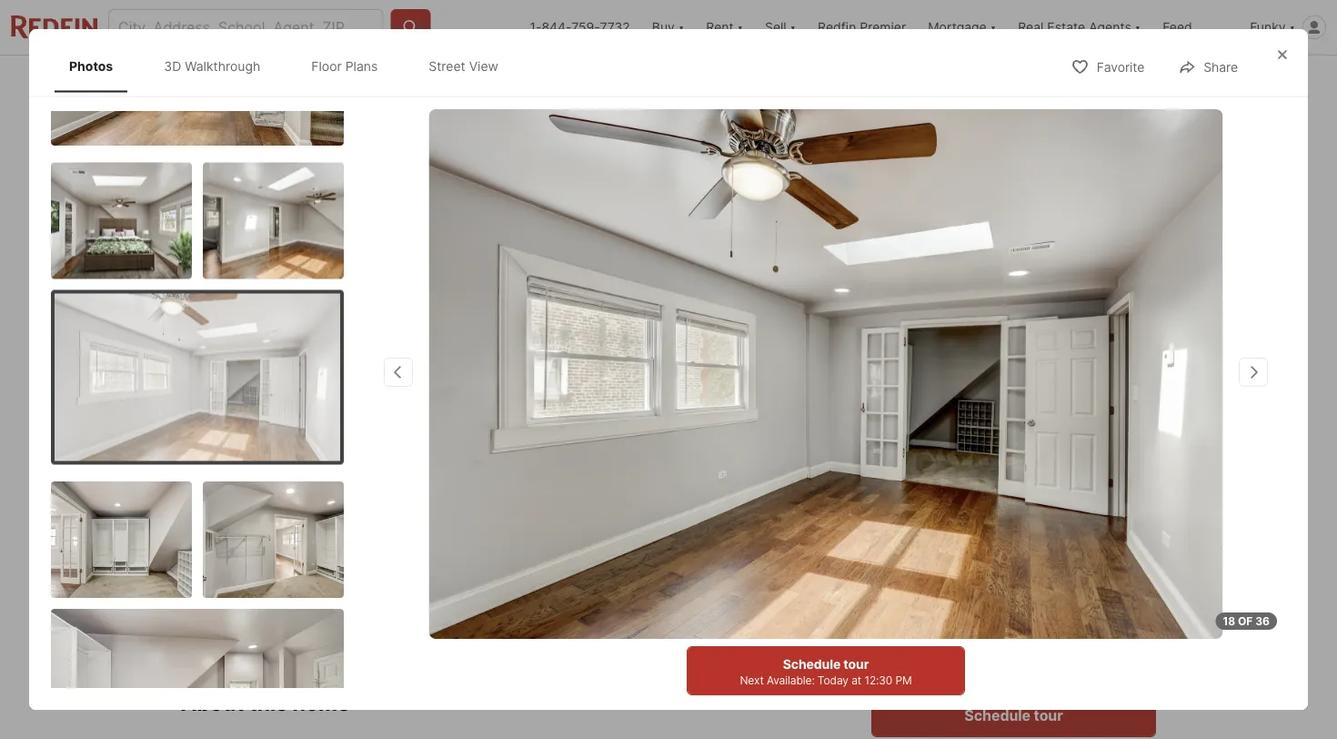 Task type: vqa. For each thing, say whether or not it's contained in the screenshot.
the inside Save your search and get updated when new homes come on the market.
no



Task type: describe. For each thing, give the bounding box(es) containing it.
18
[[1224, 614, 1236, 628]]

35 photos
[[1064, 435, 1127, 451]]

sale
[[226, 500, 258, 515]]

for sale - active
[[197, 500, 316, 515]]

-
[[262, 500, 267, 515]]

get pre-approved link
[[274, 605, 385, 620]]

share button inside dialog
[[1163, 48, 1254, 85]]

feed
[[1163, 20, 1193, 35]]

overview
[[322, 73, 381, 89]]

listed
[[203, 127, 241, 140]]

monday 30 oct
[[900, 539, 948, 602]]

street view button
[[491, 425, 619, 461]]

baths
[[507, 603, 546, 621]]

approved
[[326, 605, 385, 620]]

3d for 3d walkthrough button
[[237, 435, 254, 451]]

favorite
[[1097, 59, 1145, 75]]

go tour this home
[[872, 498, 1054, 523]]

schedule tour
[[965, 706, 1064, 724]]

baths link
[[507, 603, 546, 621]]

property
[[422, 73, 474, 89]]

at
[[852, 673, 862, 687]]

person
[[949, 648, 987, 662]]

1 tab from the left
[[538, 59, 683, 103]]

60643
[[400, 533, 445, 551]]

by
[[244, 127, 259, 140]]

3d walkthrough for tab list containing photos
[[164, 58, 261, 74]]

pm
[[896, 673, 912, 687]]

$285,000 est. $1,925 /mo get pre-approved
[[181, 575, 385, 620]]

tour in person list box
[[872, 632, 1157, 679]]

tab list containing search
[[181, 56, 786, 103]]

tab list containing photos
[[51, 40, 531, 92]]

1
[[1098, 554, 1111, 586]]

3d walkthrough button
[[196, 425, 352, 461]]

for
[[197, 500, 223, 515]]

31
[[999, 554, 1029, 586]]

11347 s church st ,
[[181, 533, 315, 551]]

property details
[[422, 73, 518, 89]]

0 horizontal spatial this
[[249, 690, 288, 715]]

redfin premier button
[[807, 0, 918, 55]]

1 horizontal spatial share
[[1204, 59, 1239, 75]]

844-
[[542, 20, 572, 35]]

street inside street view tab
[[429, 58, 466, 74]]

wednesday
[[1071, 539, 1138, 552]]

active
[[271, 500, 316, 515]]

listed by redfin link
[[181, 106, 865, 480]]

3 beds
[[429, 575, 463, 621]]

3d for tab list containing photos
[[164, 58, 181, 74]]

s
[[227, 533, 236, 551]]

chicago
[[319, 533, 375, 551]]

12:30
[[865, 673, 893, 687]]

7732
[[600, 20, 631, 35]]

3d walkthrough for 3d walkthrough button
[[237, 435, 336, 451]]

3d walkthrough tab
[[149, 44, 275, 89]]

pre-
[[300, 605, 326, 620]]

tour in person option
[[872, 632, 1005, 679]]

floor inside tab
[[312, 58, 342, 74]]

$1,925
[[207, 605, 248, 620]]

redfin
[[261, 127, 301, 140]]

details
[[478, 73, 518, 89]]

1 horizontal spatial this
[[953, 498, 992, 523]]

search
[[238, 73, 281, 89]]

redfin
[[818, 20, 857, 35]]

photos
[[1084, 435, 1127, 451]]

next
[[740, 673, 764, 687]]

go
[[872, 498, 901, 523]]

1-844-759-7732 link
[[530, 20, 631, 35]]

tuesday 31 oct
[[989, 539, 1039, 602]]

1,538 sq ft
[[594, 575, 650, 621]]

0 horizontal spatial share
[[1107, 72, 1141, 88]]

map entry image
[[723, 498, 844, 619]]

11347 s church st image
[[429, 109, 1224, 639]]

2 tab from the left
[[683, 59, 771, 103]]

35 photos button
[[1023, 425, 1142, 461]]

overview tab
[[302, 59, 402, 103]]

about this home
[[181, 690, 350, 715]]

3 baths
[[507, 575, 546, 621]]



Task type: locate. For each thing, give the bounding box(es) containing it.
photos
[[69, 58, 113, 74]]

tuesday
[[989, 539, 1039, 552]]

1 horizontal spatial 3d
[[237, 435, 254, 451]]

wednesday 1 nov
[[1071, 539, 1138, 602]]

dialog containing photos
[[29, 0, 1309, 739]]

3 for 3 beds
[[429, 575, 443, 601]]

submit search image
[[402, 18, 420, 36]]

schedule down tour in person list box
[[965, 706, 1031, 724]]

tour up the 'at'
[[844, 656, 869, 672]]

oct down 30
[[913, 588, 936, 602]]

0 vertical spatial schedule
[[783, 656, 841, 672]]

sq
[[594, 603, 612, 621]]

search link
[[201, 70, 281, 92]]

1 horizontal spatial tour
[[906, 498, 948, 523]]

oct inside 'tuesday 31 oct'
[[1003, 588, 1026, 602]]

City, Address, School, Agent, ZIP search field
[[108, 9, 383, 46]]

3 up baths
[[507, 575, 521, 601]]

11347 s church st, chicago, il 60643 image
[[181, 106, 865, 476], [872, 106, 1157, 288], [872, 295, 1157, 476]]

0 horizontal spatial home
[[293, 690, 350, 715]]

about
[[181, 690, 244, 715]]

dialog
[[29, 0, 1309, 739]]

floor plans button
[[359, 425, 483, 461]]

18 of 36
[[1224, 614, 1271, 628]]

2 horizontal spatial tour
[[1034, 706, 1064, 724]]

beds
[[429, 603, 463, 621]]

3d left search link
[[164, 58, 181, 74]]

1 vertical spatial plans
[[434, 435, 468, 451]]

0 horizontal spatial view
[[469, 58, 499, 74]]

3d walkthrough down city, address, school, agent, zip search box
[[164, 58, 261, 74]]

of
[[1239, 614, 1254, 628]]

monday
[[900, 539, 948, 552]]

today
[[818, 673, 849, 687]]

tab list
[[51, 40, 531, 92], [181, 56, 786, 103]]

oct
[[913, 588, 936, 602], [1003, 588, 1026, 602]]

street view
[[429, 58, 499, 74], [532, 435, 603, 451]]

1 vertical spatial walkthrough
[[257, 435, 336, 451]]

0 horizontal spatial share button
[[1066, 61, 1157, 98]]

street view inside street view button
[[532, 435, 603, 451]]

1 horizontal spatial floor
[[400, 435, 431, 451]]

0 vertical spatial 3d walkthrough
[[164, 58, 261, 74]]

1 horizontal spatial home
[[997, 498, 1054, 523]]

schedule tour button
[[872, 694, 1157, 737]]

get
[[274, 605, 297, 620]]

0 horizontal spatial tour
[[844, 656, 869, 672]]

view
[[469, 58, 499, 74], [572, 435, 603, 451]]

1 horizontal spatial schedule
[[965, 706, 1031, 724]]

1 vertical spatial 3d
[[237, 435, 254, 451]]

30
[[906, 554, 942, 586]]

0 vertical spatial street view
[[429, 58, 499, 74]]

0 vertical spatial plans
[[346, 58, 378, 74]]

1 vertical spatial home
[[293, 690, 350, 715]]

floor plans inside tab
[[312, 58, 378, 74]]

0 vertical spatial street
[[429, 58, 466, 74]]

ft
[[616, 603, 630, 621]]

floor plans
[[312, 58, 378, 74], [400, 435, 468, 451]]

walkthrough down city, address, school, agent, zip search box
[[185, 58, 261, 74]]

1 horizontal spatial floor plans
[[400, 435, 468, 451]]

est.
[[181, 605, 204, 620]]

0 vertical spatial home
[[997, 498, 1054, 523]]

oct down 31
[[1003, 588, 1026, 602]]

oct for 31
[[1003, 588, 1026, 602]]

property details tab
[[402, 59, 538, 103]]

tour for schedule tour
[[1034, 706, 1064, 724]]

schedule for schedule tour next available: today at 12:30 pm
[[783, 656, 841, 672]]

walkthrough for 3d walkthrough button
[[257, 435, 336, 451]]

listed by redfin
[[203, 127, 301, 140]]

street view tab
[[414, 44, 513, 89]]

3 inside 3 beds
[[429, 575, 443, 601]]

plans inside tab
[[346, 58, 378, 74]]

walkthrough inside button
[[257, 435, 336, 451]]

redfin premier
[[818, 20, 907, 35]]

0 vertical spatial walkthrough
[[185, 58, 261, 74]]

schedule up available:
[[783, 656, 841, 672]]

759-
[[572, 20, 600, 35]]

0 horizontal spatial 3
[[429, 575, 443, 601]]

floor inside button
[[400, 435, 431, 451]]

1 horizontal spatial share button
[[1163, 48, 1254, 85]]

None button
[[883, 528, 966, 613], [973, 529, 1056, 613], [1063, 529, 1146, 613], [883, 528, 966, 613], [973, 529, 1056, 613], [1063, 529, 1146, 613]]

0 horizontal spatial street
[[429, 58, 466, 74]]

0 vertical spatial view
[[469, 58, 499, 74]]

1 vertical spatial street
[[532, 435, 570, 451]]

1 vertical spatial floor
[[400, 435, 431, 451]]

walkthrough for tab list containing photos
[[185, 58, 261, 74]]

3 up beds
[[429, 575, 443, 601]]

1 vertical spatial street view
[[532, 435, 603, 451]]

tour inside schedule tour next available: today at 12:30 pm
[[844, 656, 869, 672]]

0 vertical spatial 3d
[[164, 58, 181, 74]]

2 oct from the left
[[1003, 588, 1026, 602]]

3d inside button
[[237, 435, 254, 451]]

favorite button
[[1056, 48, 1161, 85]]

floor plans inside button
[[400, 435, 468, 451]]

tour in person
[[910, 648, 987, 662]]

view inside button
[[572, 435, 603, 451]]

this
[[953, 498, 992, 523], [249, 690, 288, 715]]

11347
[[181, 533, 224, 551]]

feed button
[[1152, 0, 1240, 55]]

2 vertical spatial tour
[[1034, 706, 1064, 724]]

1 vertical spatial floor plans
[[400, 435, 468, 451]]

1 vertical spatial this
[[249, 690, 288, 715]]

walkthrough up active link at the left bottom of the page
[[257, 435, 336, 451]]

/mo
[[248, 605, 271, 620]]

share
[[1204, 59, 1239, 75], [1107, 72, 1141, 88]]

next image
[[1135, 556, 1164, 585]]

view inside tab
[[469, 58, 499, 74]]

1-844-759-7732
[[530, 20, 631, 35]]

available:
[[767, 673, 815, 687]]

photos tab
[[55, 44, 128, 89]]

1 vertical spatial view
[[572, 435, 603, 451]]

floor
[[312, 58, 342, 74], [400, 435, 431, 451]]

0 vertical spatial tour
[[906, 498, 948, 523]]

3d walkthrough up active link at the left bottom of the page
[[237, 435, 336, 451]]

schedule tour next available: today at 12:30 pm
[[740, 656, 912, 687]]

tour down tour in person list box
[[1034, 706, 1064, 724]]

1 oct from the left
[[913, 588, 936, 602]]

0 horizontal spatial floor
[[312, 58, 342, 74]]

3 inside 3 baths
[[507, 575, 521, 601]]

2 3 from the left
[[507, 575, 521, 601]]

1 horizontal spatial 3
[[507, 575, 521, 601]]

tour inside schedule tour button
[[1034, 706, 1064, 724]]

church
[[240, 533, 292, 551]]

oct inside the monday 30 oct
[[913, 588, 936, 602]]

tour for go tour this home
[[906, 498, 948, 523]]

35
[[1064, 435, 1081, 451]]

share button
[[1163, 48, 1254, 85], [1066, 61, 1157, 98]]

1 horizontal spatial plans
[[434, 435, 468, 451]]

st
[[295, 533, 311, 551]]

this up tuesday
[[953, 498, 992, 523]]

0 horizontal spatial oct
[[913, 588, 936, 602]]

image image
[[51, 163, 192, 279], [203, 163, 344, 279], [55, 294, 340, 461], [51, 482, 192, 598], [203, 482, 344, 598]]

schedule inside schedule tour button
[[965, 706, 1031, 724]]

walkthrough
[[185, 58, 261, 74], [257, 435, 336, 451]]

3 for 3 baths
[[507, 575, 521, 601]]

in
[[937, 648, 947, 662]]

plans inside button
[[434, 435, 468, 451]]

,
[[311, 533, 315, 551]]

1 vertical spatial tour
[[844, 656, 869, 672]]

0 horizontal spatial schedule
[[783, 656, 841, 672]]

0 vertical spatial this
[[953, 498, 992, 523]]

3d up sale
[[237, 435, 254, 451]]

street view inside street view tab
[[429, 58, 499, 74]]

1 horizontal spatial street view
[[532, 435, 603, 451]]

schedule inside schedule tour next available: today at 12:30 pm
[[783, 656, 841, 672]]

walkthrough inside tab
[[185, 58, 261, 74]]

active link
[[271, 500, 316, 515]]

1,538
[[594, 575, 650, 601]]

1 horizontal spatial street
[[532, 435, 570, 451]]

0 vertical spatial floor plans
[[312, 58, 378, 74]]

0 vertical spatial floor
[[312, 58, 342, 74]]

0 horizontal spatial floor plans
[[312, 58, 378, 74]]

0 horizontal spatial plans
[[346, 58, 378, 74]]

1 3 from the left
[[429, 575, 443, 601]]

street inside street view button
[[532, 435, 570, 451]]

0 horizontal spatial street view
[[429, 58, 499, 74]]

1 vertical spatial schedule
[[965, 706, 1031, 724]]

0 horizontal spatial 3d
[[164, 58, 181, 74]]

this right "about"
[[249, 690, 288, 715]]

plans
[[346, 58, 378, 74], [434, 435, 468, 451]]

3d inside tab
[[164, 58, 181, 74]]

oct for 30
[[913, 588, 936, 602]]

3d walkthrough inside button
[[237, 435, 336, 451]]

floor plans tab
[[297, 44, 393, 89]]

premier
[[860, 20, 907, 35]]

3d
[[164, 58, 181, 74], [237, 435, 254, 451]]

1 horizontal spatial view
[[572, 435, 603, 451]]

1 horizontal spatial oct
[[1003, 588, 1026, 602]]

1 vertical spatial 3d walkthrough
[[237, 435, 336, 451]]

tour
[[910, 648, 934, 662]]

$285,000
[[181, 575, 284, 601]]

home up tuesday
[[997, 498, 1054, 523]]

3d walkthrough inside tab
[[164, 58, 261, 74]]

tour for schedule tour next available: today at 12:30 pm
[[844, 656, 869, 672]]

home down get pre-approved link
[[293, 690, 350, 715]]

tab
[[538, 59, 683, 103], [683, 59, 771, 103]]

tour up monday
[[906, 498, 948, 523]]

36
[[1256, 614, 1271, 628]]

nov
[[1093, 588, 1116, 602]]

home
[[997, 498, 1054, 523], [293, 690, 350, 715]]

1-
[[530, 20, 542, 35]]

schedule
[[783, 656, 841, 672], [965, 706, 1031, 724]]

schedule for schedule tour
[[965, 706, 1031, 724]]



